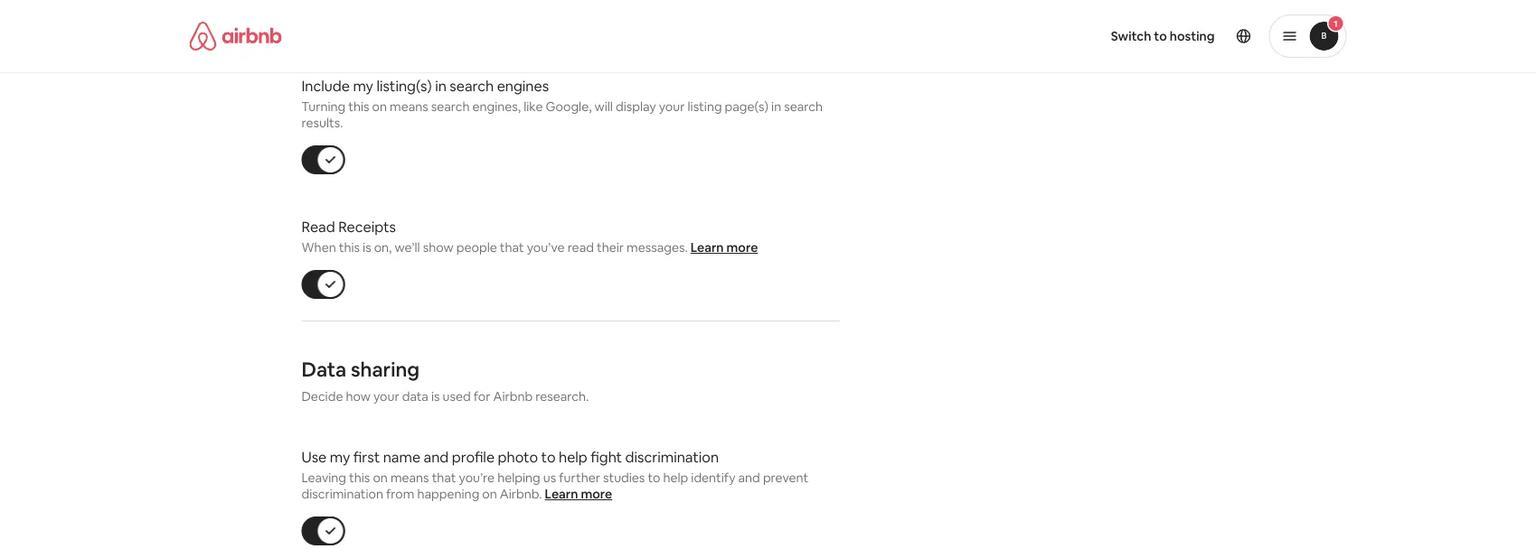 Task type: vqa. For each thing, say whether or not it's contained in the screenshot.
left there
no



Task type: describe. For each thing, give the bounding box(es) containing it.
0 horizontal spatial in
[[435, 76, 447, 95]]

airbnb
[[493, 389, 533, 405]]

0 vertical spatial and
[[424, 448, 449, 467]]

their
[[597, 240, 624, 256]]

data
[[402, 389, 429, 405]]

leaving this on means that you're helping us further studies to help identify and prevent discrimination from happening on airbnb.
[[302, 470, 809, 503]]

use my first name and profile photo to help fight discrimination
[[302, 448, 719, 467]]

my for include
[[353, 76, 373, 95]]

used
[[443, 389, 471, 405]]

identify
[[691, 470, 736, 487]]

help inside leaving this on means that you're helping us further studies to help identify and prevent discrimination from happening on airbnb.
[[663, 470, 688, 487]]

is inside data sharing decide how your data is used for airbnb research.
[[431, 389, 440, 405]]

when
[[302, 240, 336, 256]]

switch to hosting
[[1111, 28, 1215, 44]]

1
[[1334, 18, 1338, 29]]

on down first at the bottom left of the page
[[373, 470, 388, 487]]

learn more
[[545, 487, 612, 503]]

display
[[616, 99, 656, 115]]

how
[[346, 389, 371, 405]]

will
[[595, 99, 613, 115]]

like
[[524, 99, 543, 115]]

for
[[474, 389, 491, 405]]

0 horizontal spatial more
[[581, 487, 612, 503]]

search left engines,
[[431, 99, 470, 115]]

airbnb.
[[500, 487, 542, 503]]

this inside include my listing(s) in search engines turning this on means search engines, like google, will display your listing page(s) in search results.
[[348, 99, 369, 115]]

helping
[[498, 470, 541, 487]]

on,
[[374, 240, 392, 256]]

search right page(s)
[[784, 99, 823, 115]]

include
[[302, 76, 350, 95]]

listing(s)
[[377, 76, 432, 95]]

1 vertical spatial to
[[541, 448, 556, 467]]

decide
[[302, 389, 343, 405]]

first
[[353, 448, 380, 467]]

search up engines,
[[450, 76, 494, 95]]

data sharing decide how your data is used for airbnb research.
[[302, 357, 589, 405]]

us
[[543, 470, 556, 487]]

engines,
[[473, 99, 521, 115]]

further
[[559, 470, 600, 487]]

you're
[[459, 470, 495, 487]]

to inside leaving this on means that you're helping us further studies to help identify and prevent discrimination from happening on airbnb.
[[648, 470, 661, 487]]

from
[[386, 487, 415, 503]]

means inside include my listing(s) in search engines turning this on means search engines, like google, will display your listing page(s) in search results.
[[390, 99, 428, 115]]

sharing
[[351, 357, 420, 383]]

happening
[[417, 487, 480, 503]]

means inside leaving this on means that you're helping us further studies to help identify and prevent discrimination from happening on airbnb.
[[391, 470, 429, 487]]

on inside include my listing(s) in search engines turning this on means search engines, like google, will display your listing page(s) in search results.
[[372, 99, 387, 115]]

read
[[568, 240, 594, 256]]



Task type: locate. For each thing, give the bounding box(es) containing it.
in right page(s)
[[772, 99, 782, 115]]

more
[[727, 240, 758, 256], [581, 487, 612, 503]]

and inside leaving this on means that you're helping us further studies to help identify and prevent discrimination from happening on airbnb.
[[738, 470, 760, 487]]

your
[[659, 99, 685, 115], [373, 389, 399, 405]]

learn more button
[[545, 487, 612, 503]]

to
[[1154, 28, 1167, 44], [541, 448, 556, 467], [648, 470, 661, 487]]

1 button
[[1269, 14, 1347, 58]]

on
[[372, 99, 387, 115], [373, 470, 388, 487], [482, 487, 497, 503]]

1 horizontal spatial help
[[663, 470, 688, 487]]

to right switch
[[1154, 28, 1167, 44]]

0 vertical spatial that
[[500, 240, 524, 256]]

hosting
[[1170, 28, 1215, 44]]

more down fight
[[581, 487, 612, 503]]

2 means from the top
[[391, 470, 429, 487]]

learn inside read receipts when this is on, we'll show people that you've read their messages. learn more
[[691, 240, 724, 256]]

means
[[390, 99, 428, 115], [391, 470, 429, 487]]

0 horizontal spatial to
[[541, 448, 556, 467]]

0 horizontal spatial that
[[432, 470, 456, 487]]

0 vertical spatial to
[[1154, 28, 1167, 44]]

0 horizontal spatial is
[[363, 240, 371, 256]]

on down listing(s)
[[372, 99, 387, 115]]

that inside leaving this on means that you're helping us further studies to help identify and prevent discrimination from happening on airbnb.
[[432, 470, 456, 487]]

switch to hosting link
[[1100, 17, 1226, 55]]

people
[[456, 240, 497, 256]]

1 horizontal spatial to
[[648, 470, 661, 487]]

0 horizontal spatial my
[[330, 448, 350, 467]]

1 vertical spatial your
[[373, 389, 399, 405]]

results.
[[302, 115, 343, 131]]

this inside read receipts when this is on, we'll show people that you've read their messages. learn more
[[339, 240, 360, 256]]

2 vertical spatial this
[[349, 470, 370, 487]]

this down receipts
[[339, 240, 360, 256]]

0 vertical spatial is
[[363, 240, 371, 256]]

0 horizontal spatial your
[[373, 389, 399, 405]]

1 vertical spatial this
[[339, 240, 360, 256]]

1 vertical spatial and
[[738, 470, 760, 487]]

google,
[[546, 99, 592, 115]]

you've
[[527, 240, 565, 256]]

1 vertical spatial help
[[663, 470, 688, 487]]

read
[[302, 218, 335, 236]]

your down sharing
[[373, 389, 399, 405]]

research.
[[536, 389, 589, 405]]

1 vertical spatial is
[[431, 389, 440, 405]]

is right data
[[431, 389, 440, 405]]

this
[[348, 99, 369, 115], [339, 240, 360, 256], [349, 470, 370, 487]]

1 horizontal spatial more
[[727, 240, 758, 256]]

your inside include my listing(s) in search engines turning this on means search engines, like google, will display your listing page(s) in search results.
[[659, 99, 685, 115]]

in
[[435, 76, 447, 95], [772, 99, 782, 115]]

discrimination
[[625, 448, 719, 467], [302, 487, 383, 503]]

switch
[[1111, 28, 1152, 44]]

1 horizontal spatial your
[[659, 99, 685, 115]]

photo
[[498, 448, 538, 467]]

0 horizontal spatial learn
[[545, 487, 578, 503]]

1 vertical spatial means
[[391, 470, 429, 487]]

2 vertical spatial to
[[648, 470, 661, 487]]

1 vertical spatial that
[[432, 470, 456, 487]]

0 vertical spatial learn
[[691, 240, 724, 256]]

1 means from the top
[[390, 99, 428, 115]]

profile
[[452, 448, 495, 467]]

on left airbnb. at the bottom left of the page
[[482, 487, 497, 503]]

include my listing(s) in search engines turning this on means search engines, like google, will display your listing page(s) in search results.
[[302, 76, 823, 131]]

0 horizontal spatial help
[[559, 448, 588, 467]]

data
[[302, 357, 347, 383]]

turning
[[302, 99, 346, 115]]

listing
[[688, 99, 722, 115]]

more right "messages."
[[727, 240, 758, 256]]

is
[[363, 240, 371, 256], [431, 389, 440, 405]]

profile element
[[790, 0, 1347, 72]]

1 horizontal spatial that
[[500, 240, 524, 256]]

0 vertical spatial more
[[727, 240, 758, 256]]

my right the use
[[330, 448, 350, 467]]

my
[[353, 76, 373, 95], [330, 448, 350, 467]]

discrimination up identify
[[625, 448, 719, 467]]

discrimination inside leaving this on means that you're helping us further studies to help identify and prevent discrimination from happening on airbnb.
[[302, 487, 383, 503]]

and right identify
[[738, 470, 760, 487]]

my right include
[[353, 76, 373, 95]]

1 horizontal spatial is
[[431, 389, 440, 405]]

0 vertical spatial in
[[435, 76, 447, 95]]

help left identify
[[663, 470, 688, 487]]

leaving
[[302, 470, 346, 487]]

my for use
[[330, 448, 350, 467]]

1 horizontal spatial and
[[738, 470, 760, 487]]

that inside read receipts when this is on, we'll show people that you've read their messages. learn more
[[500, 240, 524, 256]]

0 vertical spatial discrimination
[[625, 448, 719, 467]]

my inside include my listing(s) in search engines turning this on means search engines, like google, will display your listing page(s) in search results.
[[353, 76, 373, 95]]

use
[[302, 448, 327, 467]]

that
[[500, 240, 524, 256], [432, 470, 456, 487]]

0 horizontal spatial and
[[424, 448, 449, 467]]

this down first at the bottom left of the page
[[349, 470, 370, 487]]

0 vertical spatial my
[[353, 76, 373, 95]]

learn
[[691, 240, 724, 256], [545, 487, 578, 503]]

means down listing(s)
[[390, 99, 428, 115]]

0 vertical spatial your
[[659, 99, 685, 115]]

prevent
[[763, 470, 809, 487]]

this right turning
[[348, 99, 369, 115]]

page(s)
[[725, 99, 769, 115]]

in right listing(s)
[[435, 76, 447, 95]]

search
[[450, 76, 494, 95], [431, 99, 470, 115], [784, 99, 823, 115]]

help up further
[[559, 448, 588, 467]]

to up us on the bottom left
[[541, 448, 556, 467]]

we'll
[[395, 240, 420, 256]]

1 horizontal spatial learn
[[691, 240, 724, 256]]

means down name
[[391, 470, 429, 487]]

0 vertical spatial this
[[348, 99, 369, 115]]

learn more link
[[691, 240, 758, 256]]

help
[[559, 448, 588, 467], [663, 470, 688, 487]]

name
[[383, 448, 421, 467]]

read receipts when this is on, we'll show people that you've read their messages. learn more
[[302, 218, 758, 256]]

your inside data sharing decide how your data is used for airbnb research.
[[373, 389, 399, 405]]

is left on,
[[363, 240, 371, 256]]

1 vertical spatial learn
[[545, 487, 578, 503]]

that left the you're
[[432, 470, 456, 487]]

1 vertical spatial more
[[581, 487, 612, 503]]

1 vertical spatial in
[[772, 99, 782, 115]]

show
[[423, 240, 454, 256]]

1 horizontal spatial in
[[772, 99, 782, 115]]

messages.
[[627, 240, 688, 256]]

1 horizontal spatial my
[[353, 76, 373, 95]]

0 vertical spatial means
[[390, 99, 428, 115]]

and
[[424, 448, 449, 467], [738, 470, 760, 487]]

that left you've
[[500, 240, 524, 256]]

studies
[[603, 470, 645, 487]]

to right studies
[[648, 470, 661, 487]]

to inside profile element
[[1154, 28, 1167, 44]]

fight
[[591, 448, 622, 467]]

1 horizontal spatial discrimination
[[625, 448, 719, 467]]

is inside read receipts when this is on, we'll show people that you've read their messages. learn more
[[363, 240, 371, 256]]

your left listing
[[659, 99, 685, 115]]

0 vertical spatial help
[[559, 448, 588, 467]]

and right name
[[424, 448, 449, 467]]

1 vertical spatial my
[[330, 448, 350, 467]]

engines
[[497, 76, 549, 95]]

more inside read receipts when this is on, we'll show people that you've read their messages. learn more
[[727, 240, 758, 256]]

1 vertical spatial discrimination
[[302, 487, 383, 503]]

0 horizontal spatial discrimination
[[302, 487, 383, 503]]

2 horizontal spatial to
[[1154, 28, 1167, 44]]

discrimination down first at the bottom left of the page
[[302, 487, 383, 503]]

this inside leaving this on means that you're helping us further studies to help identify and prevent discrimination from happening on airbnb.
[[349, 470, 370, 487]]

receipts
[[338, 218, 396, 236]]



